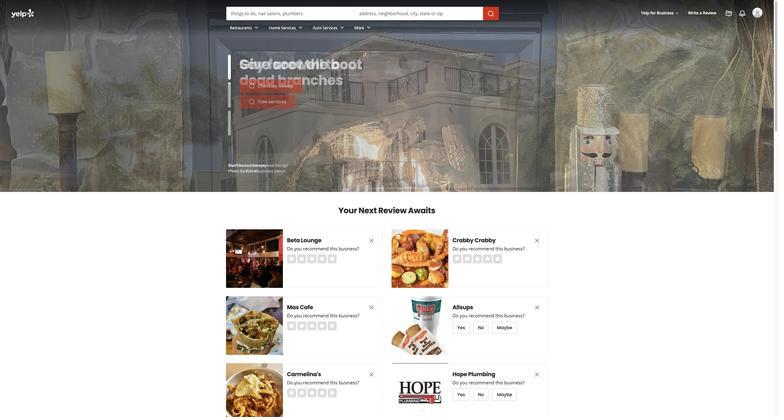 Task type: describe. For each thing, give the bounding box(es) containing it.
24 search v2 image
[[249, 83, 255, 90]]

allsups link
[[453, 304, 523, 311]]

Near text field
[[359, 10, 479, 17]]

business? for hope plumbing
[[504, 380, 525, 386]]

none field near
[[359, 10, 479, 17]]

you for allsups
[[460, 313, 468, 319]]

dead
[[239, 71, 275, 90]]

blackburn
[[228, 163, 248, 168]]

do you recommend this business? for crabby crabby
[[453, 246, 525, 252]]

mas cafe link
[[287, 304, 357, 311]]

dismiss card image for plumbing
[[534, 371, 541, 378]]

yelp
[[641, 10, 650, 16]]

do you recommend this business? for beta lounge
[[287, 246, 359, 252]]

notifications image
[[739, 10, 746, 17]]

photo inside turftim landscape and design photo by tim m.
[[228, 168, 239, 174]]

yes button for hope plumbing
[[453, 389, 470, 401]]

tim m. link
[[246, 168, 259, 174]]

home services link
[[264, 20, 309, 37]]

business
[[257, 168, 273, 174]]

next
[[359, 205, 377, 216]]

no button for allsups
[[473, 322, 489, 334]]

services for home services
[[281, 25, 296, 30]]

tree
[[258, 99, 267, 105]]

write
[[688, 10, 699, 16]]

sweep
[[279, 83, 293, 89]]

24 chevron down v2 image for home services
[[297, 24, 304, 31]]

yes for allsups
[[457, 325, 465, 331]]

home
[[269, 25, 280, 30]]

(no rating) image for crabby
[[453, 255, 502, 264]]

lounge
[[301, 237, 321, 244]]

turftim landscape and design photo by tim m.
[[228, 163, 288, 174]]

review for a
[[703, 10, 717, 16]]

restaurants
[[230, 25, 252, 30]]

rating element for cafe
[[287, 322, 337, 331]]

services
[[268, 99, 286, 105]]

and
[[267, 163, 274, 168]]

dismiss card image for crabby
[[534, 237, 541, 244]]

do for mas cafe
[[287, 313, 293, 319]]

tyler b. image
[[753, 8, 763, 18]]

your
[[339, 205, 357, 216]]

from
[[240, 168, 249, 174]]

tree services
[[258, 99, 286, 105]]

write a review
[[688, 10, 717, 16]]

yelp for business button
[[639, 8, 682, 18]]

to
[[326, 55, 340, 74]]

16 chevron down v2 image
[[675, 11, 679, 15]]

tim
[[246, 168, 253, 174]]

crabby crabby link
[[453, 237, 523, 244]]

hope
[[453, 371, 467, 378]]

photo of mas cafe image
[[226, 297, 283, 355]]

recommend for hope plumbing
[[469, 380, 494, 386]]

photo of beta lounge image
[[226, 230, 283, 288]]

do for beta lounge
[[287, 246, 293, 252]]

mas
[[287, 304, 299, 311]]

business? for carmelina's
[[339, 380, 359, 386]]

rating element for crabby
[[453, 255, 502, 264]]

(no rating) image for lounge
[[287, 255, 337, 264]]

search image
[[488, 10, 494, 17]]

24 search v2 image
[[249, 99, 255, 105]]

photo of carmelina's image
[[226, 364, 283, 417]]

beta lounge link
[[287, 237, 357, 244]]

restaurants link
[[226, 20, 264, 37]]

soot
[[273, 55, 303, 74]]

your next review awaits
[[339, 205, 436, 216]]

do you recommend this business? for carmelina's
[[287, 380, 359, 386]]

chimney inside blackburn chimney photo from the business owner
[[249, 163, 267, 168]]

select slide image
[[228, 55, 231, 80]]

photo inside blackburn chimney photo from the business owner
[[228, 168, 239, 174]]

blackburn chimney photo from the business owner
[[228, 163, 286, 174]]

boot
[[331, 55, 362, 74]]

hope plumbing
[[453, 371, 495, 378]]

more link
[[350, 20, 377, 37]]

say
[[239, 55, 265, 74]]

landscape
[[245, 163, 266, 168]]

carmelina's
[[287, 371, 321, 378]]

no for hope plumbing
[[478, 392, 484, 398]]

mas cafe
[[287, 304, 313, 311]]

this for mas cafe
[[330, 313, 338, 319]]

recommend for beta lounge
[[303, 246, 329, 252]]

24 chevron down v2 image for restaurants
[[253, 24, 260, 31]]

blackburn chimney link
[[228, 163, 267, 168]]

say farewell to dead branches
[[239, 55, 343, 90]]

beta lounge
[[287, 237, 321, 244]]

branches
[[278, 71, 343, 90]]

awaits
[[408, 205, 436, 216]]

dismiss card image
[[368, 237, 375, 244]]

carmelina's link
[[287, 371, 357, 378]]

0 vertical spatial chimney
[[258, 83, 278, 89]]

none field find
[[231, 10, 350, 17]]



Task type: locate. For each thing, give the bounding box(es) containing it.
24 chevron down v2 image right auto services
[[339, 24, 346, 31]]

write a review link
[[686, 8, 719, 18]]

0 horizontal spatial 24 chevron down v2 image
[[297, 24, 304, 31]]

business?
[[339, 246, 359, 252], [504, 246, 525, 252], [339, 313, 359, 319], [504, 313, 525, 319], [339, 380, 359, 386], [504, 380, 525, 386]]

cafe
[[300, 304, 313, 311]]

24 chevron down v2 image
[[253, 24, 260, 31], [365, 24, 372, 31]]

business? down crabby crabby link
[[504, 246, 525, 252]]

do you recommend this business? down allsups link on the bottom of page
[[453, 313, 525, 319]]

auto services
[[313, 25, 338, 30]]

chimney up m.
[[249, 163, 267, 168]]

user actions element
[[637, 7, 771, 42]]

photo of allsups image
[[392, 297, 448, 355]]

0 horizontal spatial services
[[281, 25, 296, 30]]

(no rating) image for cafe
[[287, 322, 337, 331]]

you down 'hope'
[[460, 380, 468, 386]]

business? down mas cafe link
[[339, 313, 359, 319]]

no
[[478, 325, 484, 331], [478, 392, 484, 398]]

1 horizontal spatial 24 chevron down v2 image
[[339, 24, 346, 31]]

1 vertical spatial yes button
[[453, 389, 470, 401]]

2 yes from the top
[[457, 392, 465, 398]]

auto services link
[[309, 20, 350, 37]]

business? for allsups
[[504, 313, 525, 319]]

yes button
[[453, 322, 470, 334], [453, 389, 470, 401]]

owner
[[274, 168, 286, 174]]

this down beta lounge link
[[330, 246, 338, 252]]

services right home at the top left of page
[[281, 25, 296, 30]]

None radio
[[287, 255, 296, 264], [453, 255, 462, 264], [473, 255, 482, 264], [493, 255, 502, 264], [287, 322, 296, 331], [297, 322, 306, 331], [328, 322, 337, 331], [287, 389, 296, 398], [328, 389, 337, 398], [287, 255, 296, 264], [453, 255, 462, 264], [473, 255, 482, 264], [493, 255, 502, 264], [287, 322, 296, 331], [297, 322, 306, 331], [328, 322, 337, 331], [287, 389, 296, 398], [328, 389, 337, 398]]

recommend down lounge at the left bottom of page
[[303, 246, 329, 252]]

tree services link
[[239, 95, 295, 109]]

this down allsups link on the bottom of page
[[496, 313, 503, 319]]

maybe button
[[492, 322, 517, 334], [492, 389, 517, 401]]

do down mas
[[287, 313, 293, 319]]

turftim landscape and design link
[[228, 163, 288, 168]]

1 no from the top
[[478, 325, 484, 331]]

rating element for lounge
[[287, 255, 337, 264]]

recommend down mas cafe link
[[303, 313, 329, 319]]

24 chevron down v2 image left auto
[[297, 24, 304, 31]]

this for hope plumbing
[[496, 380, 503, 386]]

you for hope plumbing
[[460, 380, 468, 386]]

yes down allsups
[[457, 325, 465, 331]]

0 horizontal spatial review
[[378, 205, 407, 216]]

services
[[281, 25, 296, 30], [323, 25, 338, 30]]

24 chevron down v2 image for auto services
[[339, 24, 346, 31]]

business? down beta lounge link
[[339, 246, 359, 252]]

yes button for allsups
[[453, 322, 470, 334]]

do for hope plumbing
[[453, 380, 459, 386]]

yes
[[457, 325, 465, 331], [457, 392, 465, 398]]

maybe
[[497, 325, 512, 331], [497, 392, 512, 398]]

do down carmelina's
[[287, 380, 293, 386]]

yes button down 'hope'
[[453, 389, 470, 401]]

chimney sweep link
[[239, 79, 302, 93]]

do for carmelina's
[[287, 380, 293, 386]]

(no rating) image down carmelina's
[[287, 389, 337, 398]]

1 vertical spatial no button
[[473, 389, 489, 401]]

this down crabby crabby link
[[496, 246, 503, 252]]

no down plumbing
[[478, 392, 484, 398]]

auto
[[313, 25, 322, 30]]

(no rating) image down crabby crabby
[[453, 255, 502, 264]]

plumbing
[[468, 371, 495, 378]]

no button down plumbing
[[473, 389, 489, 401]]

2 maybe button from the top
[[492, 389, 517, 401]]

turftim
[[228, 163, 244, 168]]

no button
[[473, 322, 489, 334], [473, 389, 489, 401]]

photo of hope plumbing image
[[392, 364, 448, 417]]

yes button down allsups
[[453, 322, 470, 334]]

design
[[275, 163, 288, 168]]

2 crabby from the left
[[475, 237, 496, 244]]

0 vertical spatial yes button
[[453, 322, 470, 334]]

yes for hope plumbing
[[457, 392, 465, 398]]

maybe button for allsups
[[492, 322, 517, 334]]

you for carmelina's
[[294, 380, 302, 386]]

0 vertical spatial the
[[305, 55, 328, 74]]

allsups
[[453, 304, 473, 311]]

this down mas cafe link
[[330, 313, 338, 319]]

do down allsups
[[453, 313, 459, 319]]

24 chevron down v2 image inside restaurants link
[[253, 24, 260, 31]]

1 yes from the top
[[457, 325, 465, 331]]

business? down allsups link on the bottom of page
[[504, 313, 525, 319]]

1 horizontal spatial review
[[703, 10, 717, 16]]

no button for hope plumbing
[[473, 389, 489, 401]]

0 vertical spatial review
[[703, 10, 717, 16]]

2 no button from the top
[[473, 389, 489, 401]]

1 maybe button from the top
[[492, 322, 517, 334]]

business? for beta lounge
[[339, 246, 359, 252]]

2 maybe from the top
[[497, 392, 512, 398]]

do down 'hope'
[[453, 380, 459, 386]]

1 24 chevron down v2 image from the left
[[253, 24, 260, 31]]

maybe for allsups
[[497, 325, 512, 331]]

a
[[700, 10, 702, 16]]

1 vertical spatial maybe
[[497, 392, 512, 398]]

you
[[294, 246, 302, 252], [460, 246, 468, 252], [294, 313, 302, 319], [460, 313, 468, 319], [294, 380, 302, 386], [460, 380, 468, 386]]

24 chevron down v2 image inside home services link
[[297, 24, 304, 31]]

crabby crabby
[[453, 237, 496, 244]]

review right next on the left
[[378, 205, 407, 216]]

home services
[[269, 25, 296, 30]]

do you recommend this business? for mas cafe
[[287, 313, 359, 319]]

24 chevron down v2 image right restaurants
[[253, 24, 260, 31]]

do you recommend this business? down crabby crabby link
[[453, 246, 525, 252]]

you down mas cafe
[[294, 313, 302, 319]]

more
[[355, 25, 364, 30]]

business? down hope plumbing link
[[504, 380, 525, 386]]

do down the beta
[[287, 246, 293, 252]]

24 chevron down v2 image inside more link
[[365, 24, 372, 31]]

1 24 chevron down v2 image from the left
[[297, 24, 304, 31]]

recommend
[[303, 246, 329, 252], [469, 246, 494, 252], [303, 313, 329, 319], [469, 313, 494, 319], [303, 380, 329, 386], [469, 380, 494, 386]]

0 horizontal spatial the
[[250, 168, 256, 174]]

1 horizontal spatial crabby
[[475, 237, 496, 244]]

None radio
[[297, 255, 306, 264], [307, 255, 316, 264], [318, 255, 327, 264], [328, 255, 337, 264], [463, 255, 472, 264], [483, 255, 492, 264], [307, 322, 316, 331], [318, 322, 327, 331], [297, 389, 306, 398], [307, 389, 316, 398], [318, 389, 327, 398], [297, 255, 306, 264], [307, 255, 316, 264], [318, 255, 327, 264], [328, 255, 337, 264], [463, 255, 472, 264], [483, 255, 492, 264], [307, 322, 316, 331], [318, 322, 327, 331], [297, 389, 306, 398], [307, 389, 316, 398], [318, 389, 327, 398]]

0 horizontal spatial none field
[[231, 10, 350, 17]]

1 vertical spatial yes
[[457, 392, 465, 398]]

2 none field from the left
[[359, 10, 479, 17]]

None field
[[231, 10, 350, 17], [359, 10, 479, 17]]

recommend down allsups link on the bottom of page
[[469, 313, 494, 319]]

Find text field
[[231, 10, 350, 17]]

yelp for business
[[641, 10, 674, 16]]

review
[[703, 10, 717, 16], [378, 205, 407, 216]]

recommend for carmelina's
[[303, 380, 329, 386]]

24 chevron down v2 image right more
[[365, 24, 372, 31]]

by
[[240, 168, 245, 174]]

0 vertical spatial yes
[[457, 325, 465, 331]]

business? for crabby crabby
[[504, 246, 525, 252]]

maybe down hope plumbing link
[[497, 392, 512, 398]]

0 horizontal spatial crabby
[[453, 237, 474, 244]]

you for beta lounge
[[294, 246, 302, 252]]

review inside user actions element
[[703, 10, 717, 16]]

recommend for crabby crabby
[[469, 246, 494, 252]]

no down allsups link on the bottom of page
[[478, 325, 484, 331]]

0 vertical spatial no
[[478, 325, 484, 331]]

do you recommend this business? for allsups
[[453, 313, 525, 319]]

review right a
[[703, 10, 717, 16]]

1 yes button from the top
[[453, 322, 470, 334]]

24 chevron down v2 image
[[297, 24, 304, 31], [339, 24, 346, 31]]

dismiss card image
[[534, 237, 541, 244], [368, 304, 375, 311], [534, 304, 541, 311], [368, 371, 375, 378], [534, 371, 541, 378]]

2 24 chevron down v2 image from the left
[[365, 24, 372, 31]]

do you recommend this business? down carmelina's link
[[287, 380, 359, 386]]

1 vertical spatial no
[[478, 392, 484, 398]]

1 horizontal spatial 24 chevron down v2 image
[[365, 24, 372, 31]]

2 services from the left
[[323, 25, 338, 30]]

recommend down crabby crabby link
[[469, 246, 494, 252]]

beta
[[287, 237, 300, 244]]

give soot the boot
[[239, 55, 362, 74]]

1 horizontal spatial the
[[305, 55, 328, 74]]

chimney right 24 search v2 icon
[[258, 83, 278, 89]]

this for beta lounge
[[330, 246, 338, 252]]

do
[[287, 246, 293, 252], [453, 246, 459, 252], [287, 313, 293, 319], [453, 313, 459, 319], [287, 380, 293, 386], [453, 380, 459, 386]]

do you recommend this business? down hope plumbing link
[[453, 380, 525, 386]]

2 no from the top
[[478, 392, 484, 398]]

1 services from the left
[[281, 25, 296, 30]]

0 vertical spatial maybe
[[497, 325, 512, 331]]

1 no button from the top
[[473, 322, 489, 334]]

do you recommend this business? down beta lounge link
[[287, 246, 359, 252]]

dismiss card image for cafe
[[368, 304, 375, 311]]

1 vertical spatial maybe button
[[492, 389, 517, 401]]

this
[[330, 246, 338, 252], [496, 246, 503, 252], [330, 313, 338, 319], [496, 313, 503, 319], [330, 380, 338, 386], [496, 380, 503, 386]]

recommend for allsups
[[469, 313, 494, 319]]

(no rating) image down the cafe at the bottom
[[287, 322, 337, 331]]

rating element down crabby crabby
[[453, 255, 502, 264]]

maybe button down allsups link on the bottom of page
[[492, 322, 517, 334]]

business? down carmelina's link
[[339, 380, 359, 386]]

chimney
[[258, 83, 278, 89], [249, 163, 267, 168]]

this for crabby crabby
[[496, 246, 503, 252]]

you down crabby crabby
[[460, 246, 468, 252]]

you for mas cafe
[[294, 313, 302, 319]]

24 chevron down v2 image inside auto services link
[[339, 24, 346, 31]]

you down the beta
[[294, 246, 302, 252]]

photo
[[228, 168, 239, 174], [228, 168, 239, 174]]

2 yes button from the top
[[453, 389, 470, 401]]

2 24 chevron down v2 image from the left
[[339, 24, 346, 31]]

rating element down lounge at the left bottom of page
[[287, 255, 337, 264]]

this for carmelina's
[[330, 380, 338, 386]]

do for crabby crabby
[[453, 246, 459, 252]]

1 none field from the left
[[231, 10, 350, 17]]

recommend down plumbing
[[469, 380, 494, 386]]

recommend for mas cafe
[[303, 313, 329, 319]]

(no rating) image down lounge at the left bottom of page
[[287, 255, 337, 264]]

the inside blackburn chimney photo from the business owner
[[250, 168, 256, 174]]

hope plumbing link
[[453, 371, 523, 378]]

the
[[305, 55, 328, 74], [250, 168, 256, 174]]

explore banner section banner
[[0, 0, 774, 192]]

chimney sweep
[[258, 83, 293, 89]]

rating element down carmelina's
[[287, 389, 337, 398]]

photo of crabby crabby image
[[392, 230, 448, 288]]

give
[[239, 55, 270, 74]]

1 horizontal spatial none field
[[359, 10, 479, 17]]

review for next
[[378, 205, 407, 216]]

maybe down allsups link on the bottom of page
[[497, 325, 512, 331]]

1 maybe from the top
[[497, 325, 512, 331]]

1 vertical spatial chimney
[[249, 163, 267, 168]]

you for crabby crabby
[[460, 246, 468, 252]]

no for allsups
[[478, 325, 484, 331]]

1 vertical spatial the
[[250, 168, 256, 174]]

None search field
[[0, 0, 774, 42], [226, 7, 500, 20], [0, 0, 774, 42], [226, 7, 500, 20]]

do for allsups
[[453, 313, 459, 319]]

this for allsups
[[496, 313, 503, 319]]

recommend down carmelina's link
[[303, 380, 329, 386]]

1 crabby from the left
[[453, 237, 474, 244]]

crabby
[[453, 237, 474, 244], [475, 237, 496, 244]]

0 horizontal spatial 24 chevron down v2 image
[[253, 24, 260, 31]]

farewell
[[268, 55, 323, 74]]

no button down allsups link on the bottom of page
[[473, 322, 489, 334]]

maybe button for hope plumbing
[[492, 389, 517, 401]]

m.
[[254, 168, 259, 174]]

0 vertical spatial no button
[[473, 322, 489, 334]]

rating element down the cafe at the bottom
[[287, 322, 337, 331]]

business categories element
[[226, 20, 763, 37]]

services right auto
[[323, 25, 338, 30]]

this down hope plumbing link
[[496, 380, 503, 386]]

you down allsups
[[460, 313, 468, 319]]

yes down 'hope'
[[457, 392, 465, 398]]

business? for mas cafe
[[339, 313, 359, 319]]

0 vertical spatial maybe button
[[492, 322, 517, 334]]

for
[[651, 10, 656, 16]]

do you recommend this business? for hope plumbing
[[453, 380, 525, 386]]

do you recommend this business?
[[287, 246, 359, 252], [453, 246, 525, 252], [287, 313, 359, 319], [453, 313, 525, 319], [287, 380, 359, 386], [453, 380, 525, 386]]

1 horizontal spatial services
[[323, 25, 338, 30]]

this down carmelina's link
[[330, 380, 338, 386]]

business
[[657, 10, 674, 16]]

24 chevron down v2 image for more
[[365, 24, 372, 31]]

(no rating) image
[[287, 255, 337, 264], [453, 255, 502, 264], [287, 322, 337, 331], [287, 389, 337, 398]]

1 vertical spatial review
[[378, 205, 407, 216]]

do down crabby crabby
[[453, 246, 459, 252]]

maybe button down hope plumbing link
[[492, 389, 517, 401]]

services for auto services
[[323, 25, 338, 30]]

you down carmelina's
[[294, 380, 302, 386]]

do you recommend this business? down mas cafe link
[[287, 313, 359, 319]]

projects image
[[726, 10, 732, 17]]

rating element
[[287, 255, 337, 264], [453, 255, 502, 264], [287, 322, 337, 331], [287, 389, 337, 398]]

maybe for hope plumbing
[[497, 392, 512, 398]]



Task type: vqa. For each thing, say whether or not it's contained in the screenshot.
the left Services
yes



